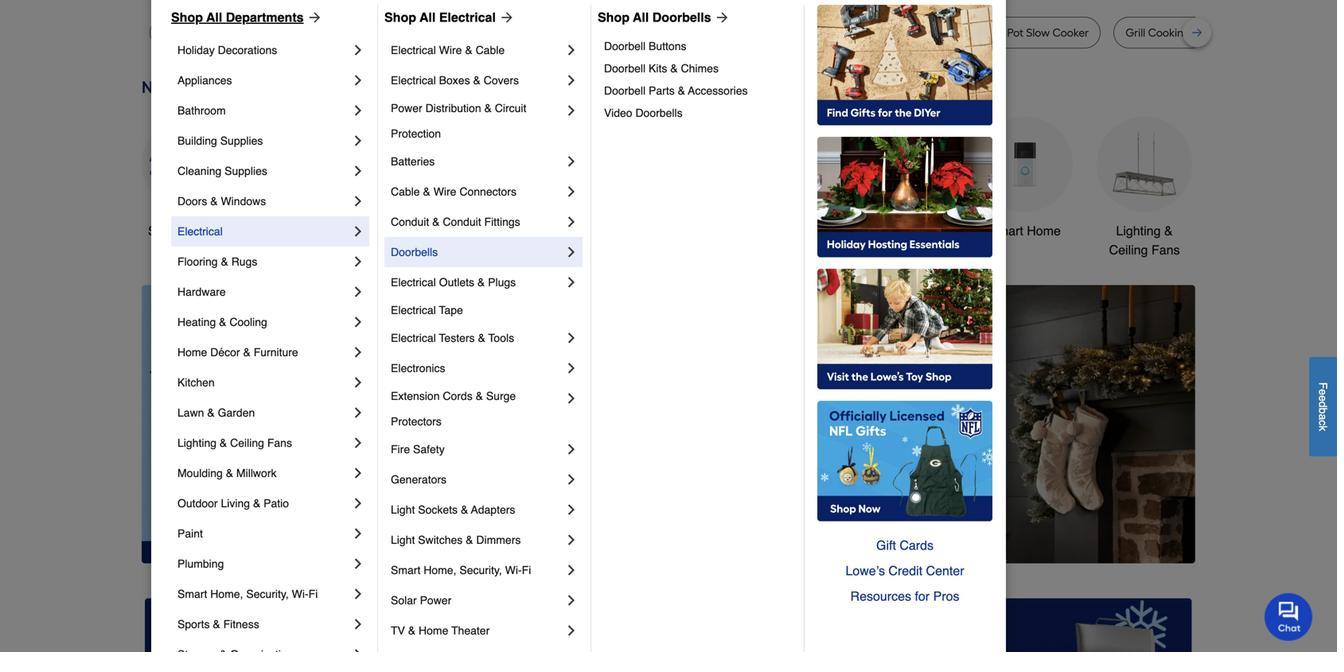 Task type: vqa. For each thing, say whether or not it's contained in the screenshot.
Bathroom's chevron right icon
yes



Task type: locate. For each thing, give the bounding box(es) containing it.
chevron right image for power distribution & circuit protection "link"
[[564, 103, 579, 119]]

cooker left grill
[[1053, 26, 1089, 39]]

chevron right image for lawn & garden
[[350, 405, 366, 421]]

0 horizontal spatial security,
[[246, 588, 289, 601]]

1 horizontal spatial home,
[[424, 564, 456, 577]]

extension cords & surge protectors
[[391, 390, 519, 428]]

1 horizontal spatial arrow right image
[[711, 10, 730, 25]]

gift cards
[[876, 538, 934, 553]]

power up the tv & home theater
[[420, 595, 452, 607]]

0 horizontal spatial home
[[178, 346, 207, 359]]

arrow right image inside shop all doorbells link
[[711, 10, 730, 25]]

smart home, security, wi-fi link down light switches & dimmers
[[391, 556, 564, 586]]

doorbells down parts
[[636, 107, 683, 119]]

moulding & millwork link
[[178, 458, 350, 489]]

0 horizontal spatial crock
[[735, 26, 764, 39]]

2 vertical spatial smart
[[178, 588, 207, 601]]

crock up doorbell kits & chimes link
[[735, 26, 764, 39]]

1 horizontal spatial shop
[[384, 10, 416, 25]]

2 horizontal spatial home
[[1027, 224, 1061, 238]]

wi- up "sports & fitness" link
[[292, 588, 309, 601]]

1 shop from the left
[[171, 10, 203, 25]]

1 vertical spatial smart home, security, wi-fi
[[178, 588, 318, 601]]

lowe's credit center
[[846, 564, 964, 579]]

cable down batteries
[[391, 185, 420, 198]]

doorbell down shop all doorbells
[[604, 40, 646, 53]]

doorbell up video
[[604, 84, 646, 97]]

wire up conduit & conduit fittings
[[434, 185, 456, 198]]

shop all deals link
[[142, 117, 237, 241]]

wire up boxes
[[439, 44, 462, 57]]

sports
[[178, 618, 210, 631]]

2 light from the top
[[391, 534, 415, 547]]

chevron right image for fire safety link
[[564, 442, 579, 458]]

1 horizontal spatial cable
[[476, 44, 505, 57]]

shop up holiday
[[171, 10, 203, 25]]

75 percent off all artificial christmas trees, holiday lights and more. image
[[424, 285, 1196, 564]]

doors & windows link
[[178, 186, 350, 217]]

smart home, security, wi-fi link up fitness
[[178, 579, 350, 610]]

1 vertical spatial doorbell
[[604, 62, 646, 75]]

smart home, security, wi-fi down light switches & dimmers
[[391, 564, 531, 577]]

decorations down shop all departments link
[[218, 44, 277, 57]]

décor
[[210, 346, 240, 359]]

kitchen
[[178, 376, 215, 389]]

power inside the 'power distribution & circuit protection'
[[391, 102, 422, 115]]

smart home, security, wi-fi for the right smart home, security, wi-fi link
[[391, 564, 531, 577]]

resources for pros link
[[817, 584, 993, 610]]

chevron right image for solar power 'link'
[[564, 593, 579, 609]]

smart home, security, wi-fi for the leftmost smart home, security, wi-fi link
[[178, 588, 318, 601]]

for
[[915, 589, 930, 604]]

0 horizontal spatial slow
[[377, 26, 400, 39]]

1 vertical spatial decorations
[[514, 243, 582, 257]]

tools
[[413, 224, 443, 238], [790, 224, 820, 238], [488, 332, 514, 345]]

home, for the leftmost smart home, security, wi-fi link
[[210, 588, 243, 601]]

0 horizontal spatial decorations
[[218, 44, 277, 57]]

slow
[[377, 26, 400, 39], [1026, 26, 1050, 39]]

1 horizontal spatial smart home, security, wi-fi link
[[391, 556, 564, 586]]

shop for shop all doorbells
[[598, 10, 630, 25]]

conduit
[[391, 216, 429, 228], [443, 216, 481, 228]]

0 horizontal spatial fans
[[267, 437, 292, 450]]

electrical tape link
[[391, 298, 579, 323]]

officially licensed n f l gifts. shop now. image
[[817, 401, 993, 522]]

chevron right image for building supplies
[[350, 133, 366, 149]]

shop these last-minute gifts. $99 or less. quantities are limited and won't last. image
[[142, 285, 399, 564]]

0 horizontal spatial ceiling
[[230, 437, 264, 450]]

1 horizontal spatial smart
[[391, 564, 421, 577]]

1 pot from the left
[[767, 26, 784, 39]]

power
[[391, 102, 422, 115], [420, 595, 452, 607]]

electrical up electrical tape
[[391, 276, 436, 289]]

video doorbells link
[[604, 102, 793, 124]]

decorations for holiday
[[218, 44, 277, 57]]

decorations down christmas
[[514, 243, 582, 257]]

cooking
[[786, 26, 829, 39], [1148, 26, 1191, 39]]

supplies
[[220, 135, 263, 147], [225, 165, 267, 178]]

fans
[[1152, 243, 1180, 257], [267, 437, 292, 450]]

electrical up electrical wire & cable 'link'
[[439, 10, 496, 25]]

windows
[[221, 195, 266, 208]]

1 horizontal spatial fi
[[522, 564, 531, 577]]

electrical inside "link"
[[391, 332, 436, 345]]

chevron right image for flooring & rugs
[[350, 254, 366, 270]]

2 horizontal spatial smart
[[989, 224, 1023, 238]]

0 vertical spatial smart home, security, wi-fi
[[391, 564, 531, 577]]

chevron right image for electrical outlets & plugs
[[564, 275, 579, 291]]

2 horizontal spatial tools
[[790, 224, 820, 238]]

e up b
[[1317, 396, 1330, 402]]

1 vertical spatial security,
[[246, 588, 289, 601]]

1 vertical spatial cable
[[391, 185, 420, 198]]

fi down plumbing link
[[309, 588, 318, 601]]

1 horizontal spatial security,
[[460, 564, 502, 577]]

0 vertical spatial doorbells
[[652, 10, 711, 25]]

0 vertical spatial doorbell
[[604, 40, 646, 53]]

outdoor up equipment at the top of page
[[741, 224, 787, 238]]

fire safety
[[391, 443, 445, 456]]

1 doorbell from the top
[[604, 40, 646, 53]]

0 vertical spatial home
[[1027, 224, 1061, 238]]

shop for shop all electrical
[[384, 10, 416, 25]]

light for light switches & dimmers
[[391, 534, 415, 547]]

0 vertical spatial lighting
[[1116, 224, 1161, 238]]

light for light sockets & adapters
[[391, 504, 415, 517]]

buttons
[[649, 40, 687, 53]]

boxes
[[439, 74, 470, 87]]

sports & fitness
[[178, 618, 259, 631]]

doorbell down doorbell buttons at top
[[604, 62, 646, 75]]

wi-
[[505, 564, 522, 577], [292, 588, 309, 601]]

decorations
[[218, 44, 277, 57], [514, 243, 582, 257]]

supplies up windows
[[225, 165, 267, 178]]

wi- down dimmers
[[505, 564, 522, 577]]

1 vertical spatial power
[[420, 595, 452, 607]]

all for departments
[[206, 10, 222, 25]]

plumbing
[[178, 558, 224, 571]]

tools down cable & wire connectors
[[413, 224, 443, 238]]

outdoor down moulding
[[178, 497, 218, 510]]

cable & wire connectors
[[391, 185, 517, 198]]

doorbells down recommended searches for you heading
[[652, 10, 711, 25]]

1 vertical spatial bathroom
[[878, 224, 933, 238]]

shop all electrical
[[384, 10, 496, 25]]

chevron right image for doorbells
[[564, 244, 579, 260]]

cleaning supplies
[[178, 165, 267, 178]]

grate
[[1193, 26, 1222, 39]]

pot for crock pot slow cooker
[[1007, 26, 1024, 39]]

electrical boxes & covers link
[[391, 65, 564, 96]]

doorbells
[[652, 10, 711, 25], [636, 107, 683, 119], [391, 246, 438, 259]]

patio
[[264, 497, 289, 510]]

electrical inside 'link'
[[391, 44, 436, 57]]

shop all departments link
[[171, 8, 323, 27]]

1 vertical spatial lighting & ceiling fans link
[[178, 428, 350, 458]]

smart home, security, wi-fi up fitness
[[178, 588, 318, 601]]

tools inside outdoor tools & equipment
[[790, 224, 820, 238]]

light switches & dimmers link
[[391, 525, 564, 556]]

1 vertical spatial fans
[[267, 437, 292, 450]]

3 shop from the left
[[598, 10, 630, 25]]

doorbell for doorbell parts & accessories
[[604, 84, 646, 97]]

wi- for the leftmost smart home, security, wi-fi link
[[292, 588, 309, 601]]

0 vertical spatial wi-
[[505, 564, 522, 577]]

crock for crock pot cooking pot
[[735, 26, 764, 39]]

0 horizontal spatial shop
[[171, 10, 203, 25]]

supplies for cleaning supplies
[[225, 165, 267, 178]]

chevron right image for the doors & windows link
[[350, 193, 366, 209]]

0 horizontal spatial smart home, security, wi-fi
[[178, 588, 318, 601]]

tools up equipment at the top of page
[[790, 224, 820, 238]]

1 horizontal spatial conduit
[[443, 216, 481, 228]]

1 horizontal spatial cooking
[[1148, 26, 1191, 39]]

0 horizontal spatial lighting & ceiling fans
[[178, 437, 292, 450]]

fi down light switches & dimmers link
[[522, 564, 531, 577]]

video doorbells
[[604, 107, 683, 119]]

doorbell buttons link
[[604, 35, 793, 57]]

home,
[[424, 564, 456, 577], [210, 588, 243, 601]]

electrical up electronics
[[391, 332, 436, 345]]

1 vertical spatial supplies
[[225, 165, 267, 178]]

0 vertical spatial smart
[[989, 224, 1023, 238]]

kits
[[649, 62, 667, 75]]

0 horizontal spatial bathroom
[[178, 104, 226, 117]]

1 horizontal spatial lighting & ceiling fans link
[[1097, 117, 1192, 260]]

crock pot slow cooker
[[975, 26, 1089, 39]]

1 vertical spatial lighting
[[178, 437, 217, 450]]

0 horizontal spatial lighting & ceiling fans link
[[178, 428, 350, 458]]

arrow left image
[[438, 425, 454, 440]]

gift
[[876, 538, 896, 553]]

3 pot from the left
[[922, 26, 938, 39]]

chevron right image for moulding & millwork
[[350, 466, 366, 482]]

2 horizontal spatial shop
[[598, 10, 630, 25]]

c
[[1317, 420, 1330, 426]]

pot for crock pot cooking pot
[[767, 26, 784, 39]]

shop all deals
[[148, 224, 231, 238]]

all right shop on the top left of page
[[181, 224, 195, 238]]

instant
[[884, 26, 919, 39]]

0 horizontal spatial cooker
[[403, 26, 439, 39]]

2 cooker from the left
[[1053, 26, 1089, 39]]

shop all electrical link
[[384, 8, 515, 27]]

kitchen link
[[178, 368, 350, 398]]

arrow right image inside shop all electrical link
[[496, 10, 515, 25]]

cable & wire connectors link
[[391, 177, 564, 207]]

0 vertical spatial wire
[[439, 44, 462, 57]]

arrow right image for shop all electrical
[[496, 10, 515, 25]]

2 vertical spatial doorbell
[[604, 84, 646, 97]]

3 doorbell from the top
[[604, 84, 646, 97]]

microwave countertop
[[476, 26, 592, 39]]

arrow right image
[[304, 10, 323, 25]]

1 horizontal spatial fans
[[1152, 243, 1180, 257]]

&
[[1225, 26, 1233, 39], [465, 44, 473, 57], [670, 62, 678, 75], [473, 74, 481, 87], [678, 84, 685, 97], [484, 102, 492, 115], [423, 185, 430, 198], [210, 195, 218, 208], [432, 216, 440, 228], [823, 224, 832, 238], [1164, 224, 1173, 238], [221, 256, 228, 268], [478, 276, 485, 289], [219, 316, 226, 329], [478, 332, 485, 345], [243, 346, 251, 359], [476, 390, 483, 403], [207, 407, 215, 419], [220, 437, 227, 450], [226, 467, 233, 480], [253, 497, 261, 510], [461, 504, 468, 517], [466, 534, 473, 547], [213, 618, 220, 631], [408, 625, 416, 638]]

electrical down triple slow cooker
[[391, 44, 436, 57]]

1 horizontal spatial decorations
[[514, 243, 582, 257]]

smart home
[[989, 224, 1061, 238]]

0 horizontal spatial conduit
[[391, 216, 429, 228]]

chevron right image for appliances link
[[350, 72, 366, 88]]

0 horizontal spatial cooking
[[786, 26, 829, 39]]

shop up triple slow cooker
[[384, 10, 416, 25]]

cable down "microwave"
[[476, 44, 505, 57]]

2 vertical spatial home
[[419, 625, 448, 638]]

2 crock from the left
[[975, 26, 1005, 39]]

1 vertical spatial lighting & ceiling fans
[[178, 437, 292, 450]]

shop up doorbell buttons at top
[[598, 10, 630, 25]]

f
[[1317, 383, 1330, 389]]

0 vertical spatial light
[[391, 504, 415, 517]]

lighting & ceiling fans link
[[1097, 117, 1192, 260], [178, 428, 350, 458]]

0 vertical spatial power
[[391, 102, 422, 115]]

electrical wire & cable
[[391, 44, 505, 57]]

outdoor inside outdoor tools & equipment
[[741, 224, 787, 238]]

chevron right image for electrical boxes & covers
[[564, 72, 579, 88]]

1 horizontal spatial tools
[[488, 332, 514, 345]]

power up protection on the left top of the page
[[391, 102, 422, 115]]

1 vertical spatial light
[[391, 534, 415, 547]]

0 vertical spatial outdoor
[[741, 224, 787, 238]]

supplies up the cleaning supplies
[[220, 135, 263, 147]]

1 horizontal spatial bathroom link
[[858, 117, 954, 241]]

electrical for electrical boxes & covers
[[391, 74, 436, 87]]

1 horizontal spatial wi-
[[505, 564, 522, 577]]

b
[[1317, 408, 1330, 414]]

1 horizontal spatial home
[[419, 625, 448, 638]]

plugs
[[488, 276, 516, 289]]

0 horizontal spatial lighting
[[178, 437, 217, 450]]

wi- for the right smart home, security, wi-fi link
[[505, 564, 522, 577]]

chevron right image for conduit & conduit fittings
[[564, 214, 579, 230]]

1 vertical spatial outdoor
[[178, 497, 218, 510]]

0 horizontal spatial arrow right image
[[496, 10, 515, 25]]

2 doorbell from the top
[[604, 62, 646, 75]]

home, up sports & fitness
[[210, 588, 243, 601]]

security, up "sports & fitness" link
[[246, 588, 289, 601]]

power inside 'link'
[[420, 595, 452, 607]]

0 horizontal spatial outdoor
[[178, 497, 218, 510]]

all up doorbell buttons at top
[[633, 10, 649, 25]]

find gifts for the diyer. image
[[817, 5, 993, 126]]

smart
[[989, 224, 1023, 238], [391, 564, 421, 577], [178, 588, 207, 601]]

lowe's
[[846, 564, 885, 579]]

doorbells link
[[391, 237, 564, 267]]

departments
[[226, 10, 304, 25]]

all up holiday decorations
[[206, 10, 222, 25]]

2 horizontal spatial arrow right image
[[1166, 425, 1182, 440]]

doorbell
[[604, 40, 646, 53], [604, 62, 646, 75], [604, 84, 646, 97]]

1 horizontal spatial smart home, security, wi-fi
[[391, 564, 531, 577]]

shop
[[171, 10, 203, 25], [384, 10, 416, 25], [598, 10, 630, 25]]

1 horizontal spatial bathroom
[[878, 224, 933, 238]]

chevron right image
[[350, 42, 366, 58], [350, 72, 366, 88], [564, 103, 579, 119], [564, 154, 579, 170], [564, 184, 579, 200], [350, 193, 366, 209], [350, 314, 366, 330], [564, 330, 579, 346], [564, 361, 579, 376], [564, 391, 579, 407], [564, 442, 579, 458], [564, 472, 579, 488], [350, 496, 366, 512], [564, 502, 579, 518], [350, 556, 366, 572], [564, 563, 579, 579], [350, 587, 366, 603], [564, 593, 579, 609], [564, 623, 579, 639]]

1 cooker from the left
[[403, 26, 439, 39]]

0 vertical spatial lighting & ceiling fans
[[1109, 224, 1180, 257]]

plumbing link
[[178, 549, 350, 579]]

decorations for christmas
[[514, 243, 582, 257]]

security, up solar power 'link'
[[460, 564, 502, 577]]

1 cooking from the left
[[786, 26, 829, 39]]

all up triple slow cooker
[[420, 10, 436, 25]]

1 horizontal spatial cooker
[[1053, 26, 1089, 39]]

electrical left tape
[[391, 304, 436, 317]]

4 pot from the left
[[1007, 26, 1024, 39]]

cooker down shop all electrical
[[403, 26, 439, 39]]

decorations inside "link"
[[514, 243, 582, 257]]

chevron right image for lighting & ceiling fans
[[350, 435, 366, 451]]

outdoor for outdoor living & patio
[[178, 497, 218, 510]]

e up d
[[1317, 389, 1330, 396]]

testers
[[439, 332, 475, 345]]

home inside smart home link
[[1027, 224, 1061, 238]]

electrical testers & tools link
[[391, 323, 564, 353]]

building supplies
[[178, 135, 263, 147]]

cable inside 'link'
[[476, 44, 505, 57]]

0 vertical spatial fi
[[522, 564, 531, 577]]

2 slow from the left
[[1026, 26, 1050, 39]]

doorbells up electrical outlets & plugs
[[391, 246, 438, 259]]

0 horizontal spatial smart
[[178, 588, 207, 601]]

crock
[[735, 26, 764, 39], [975, 26, 1005, 39]]

building supplies link
[[178, 126, 350, 156]]

1 vertical spatial ceiling
[[230, 437, 264, 450]]

chevron right image
[[564, 42, 579, 58], [564, 72, 579, 88], [350, 103, 366, 119], [350, 133, 366, 149], [350, 163, 366, 179], [564, 214, 579, 230], [350, 224, 366, 240], [564, 244, 579, 260], [350, 254, 366, 270], [564, 275, 579, 291], [350, 284, 366, 300], [350, 345, 366, 361], [350, 375, 366, 391], [350, 405, 366, 421], [350, 435, 366, 451], [350, 466, 366, 482], [350, 526, 366, 542], [564, 533, 579, 548], [350, 617, 366, 633], [350, 647, 366, 653]]

crock right instant pot
[[975, 26, 1005, 39]]

chevron right image for electrical wire & cable
[[564, 42, 579, 58]]

solar power
[[391, 595, 452, 607]]

1 light from the top
[[391, 504, 415, 517]]

0 vertical spatial decorations
[[218, 44, 277, 57]]

arrow right image
[[496, 10, 515, 25], [711, 10, 730, 25], [1166, 425, 1182, 440]]

flooring & rugs link
[[178, 247, 350, 277]]

electrical for electrical wire & cable
[[391, 44, 436, 57]]

1 crock from the left
[[735, 26, 764, 39]]

chevron right image for extension cords & surge protectors link
[[564, 391, 579, 407]]

fire
[[391, 443, 410, 456]]

shop all departments
[[171, 10, 304, 25]]

2 shop from the left
[[384, 10, 416, 25]]

tools down electrical tape link
[[488, 332, 514, 345]]

fi
[[522, 564, 531, 577], [309, 588, 318, 601]]

chevron right image for outdoor living & patio link
[[350, 496, 366, 512]]

lighting & ceiling fans
[[1109, 224, 1180, 257], [178, 437, 292, 450]]

light down generators
[[391, 504, 415, 517]]

fitness
[[223, 618, 259, 631]]

0 vertical spatial ceiling
[[1109, 243, 1148, 257]]

up to 35 percent off select small appliances. image
[[503, 599, 835, 653]]

home, down the switches
[[424, 564, 456, 577]]

0 vertical spatial fans
[[1152, 243, 1180, 257]]

batteries
[[391, 155, 435, 168]]

0 vertical spatial security,
[[460, 564, 502, 577]]

pot
[[767, 26, 784, 39], [831, 26, 848, 39], [922, 26, 938, 39], [1007, 26, 1024, 39]]

1 vertical spatial smart
[[391, 564, 421, 577]]

light left the switches
[[391, 534, 415, 547]]

0 horizontal spatial fi
[[309, 588, 318, 601]]

1 vertical spatial wi-
[[292, 588, 309, 601]]

0 vertical spatial supplies
[[220, 135, 263, 147]]

0 horizontal spatial wi-
[[292, 588, 309, 601]]

home inside tv & home theater link
[[419, 625, 448, 638]]

1 horizontal spatial crock
[[975, 26, 1005, 39]]

doors
[[178, 195, 207, 208]]

0 vertical spatial home,
[[424, 564, 456, 577]]

1 horizontal spatial outdoor
[[741, 224, 787, 238]]

electrical left boxes
[[391, 74, 436, 87]]

1 horizontal spatial slow
[[1026, 26, 1050, 39]]

solar power link
[[391, 586, 564, 616]]

0 horizontal spatial cable
[[391, 185, 420, 198]]



Task type: describe. For each thing, give the bounding box(es) containing it.
chevron right image for cleaning supplies
[[350, 163, 366, 179]]

switches
[[418, 534, 463, 547]]

generators
[[391, 474, 447, 486]]

2 e from the top
[[1317, 396, 1330, 402]]

& inside extension cords & surge protectors
[[476, 390, 483, 403]]

1 slow from the left
[[377, 26, 400, 39]]

home inside "home décor & furniture" link
[[178, 346, 207, 359]]

chevron right image for 'generators' link
[[564, 472, 579, 488]]

d
[[1317, 402, 1330, 408]]

smart home link
[[977, 117, 1073, 241]]

shop for shop all departments
[[171, 10, 203, 25]]

electrical wire & cable link
[[391, 35, 564, 65]]

outdoor tools & equipment
[[741, 224, 832, 257]]

pot for instant pot
[[922, 26, 938, 39]]

fittings
[[484, 216, 520, 228]]

instant pot
[[884, 26, 938, 39]]

all for deals
[[181, 224, 195, 238]]

equipment
[[756, 243, 817, 257]]

& inside 'link'
[[465, 44, 473, 57]]

scroll to item #2 image
[[767, 535, 805, 542]]

1 horizontal spatial ceiling
[[1109, 243, 1148, 257]]

flooring & rugs
[[178, 256, 257, 268]]

1 vertical spatial fi
[[309, 588, 318, 601]]

all for electrical
[[420, 10, 436, 25]]

electrical up flooring
[[178, 225, 223, 238]]

0 horizontal spatial smart home, security, wi-fi link
[[178, 579, 350, 610]]

moulding
[[178, 467, 223, 480]]

doorbell for doorbell buttons
[[604, 40, 646, 53]]

2 cooking from the left
[[1148, 26, 1191, 39]]

theater
[[451, 625, 490, 638]]

chevron right image for kitchen
[[350, 375, 366, 391]]

shop all doorbells link
[[598, 8, 730, 27]]

heating & cooling link
[[178, 307, 350, 337]]

electrical outlets & plugs
[[391, 276, 516, 289]]

chevron right image for the heating & cooling link
[[350, 314, 366, 330]]

0 vertical spatial bathroom
[[178, 104, 226, 117]]

building
[[178, 135, 217, 147]]

conduit & conduit fittings link
[[391, 207, 564, 237]]

holiday hosting essentials. image
[[817, 137, 993, 258]]

cords
[[443, 390, 473, 403]]

home décor & furniture link
[[178, 337, 350, 368]]

cards
[[900, 538, 934, 553]]

scroll to item #5 image
[[885, 535, 923, 542]]

1 vertical spatial doorbells
[[636, 107, 683, 119]]

all for doorbells
[[633, 10, 649, 25]]

2 pot from the left
[[831, 26, 848, 39]]

protection
[[391, 127, 441, 140]]

batteries link
[[391, 146, 564, 177]]

chevron right image for sports & fitness
[[350, 617, 366, 633]]

& inside the 'power distribution & circuit protection'
[[484, 102, 492, 115]]

rugs
[[231, 256, 257, 268]]

flooring
[[178, 256, 218, 268]]

tv & home theater
[[391, 625, 490, 638]]

fire safety link
[[391, 435, 564, 465]]

0 vertical spatial lighting & ceiling fans link
[[1097, 117, 1192, 260]]

chevron right image for plumbing link
[[350, 556, 366, 572]]

christmas
[[519, 224, 576, 238]]

2 vertical spatial doorbells
[[391, 246, 438, 259]]

millwork
[[236, 467, 277, 480]]

chevron right image for cable & wire connectors link
[[564, 184, 579, 200]]

appliances
[[178, 74, 232, 87]]

dimmers
[[476, 534, 521, 547]]

chevron right image for hardware
[[350, 284, 366, 300]]

lawn & garden
[[178, 407, 255, 419]]

tools inside "link"
[[488, 332, 514, 345]]

doors & windows
[[178, 195, 266, 208]]

triple
[[346, 26, 374, 39]]

warming
[[1235, 26, 1283, 39]]

wire inside 'link'
[[439, 44, 462, 57]]

safety
[[413, 443, 445, 456]]

security, for the right smart home, security, wi-fi link
[[460, 564, 502, 577]]

sports & fitness link
[[178, 610, 350, 640]]

1 conduit from the left
[[391, 216, 429, 228]]

2 conduit from the left
[[443, 216, 481, 228]]

tv
[[391, 625, 405, 638]]

f e e d b a c k
[[1317, 383, 1330, 432]]

holiday
[[178, 44, 215, 57]]

distribution
[[426, 102, 481, 115]]

visit the lowe's toy shop. image
[[817, 269, 993, 390]]

chevron right image for home décor & furniture
[[350, 345, 366, 361]]

chevron right image for electronics link on the left of the page
[[564, 361, 579, 376]]

heating & cooling
[[178, 316, 267, 329]]

electrical for electrical testers & tools
[[391, 332, 436, 345]]

cleaning
[[178, 165, 221, 178]]

shop
[[148, 224, 178, 238]]

chevron right image for the electrical testers & tools "link"
[[564, 330, 579, 346]]

new deals every day during 25 days of deals image
[[142, 74, 1196, 101]]

chevron right image for paint
[[350, 526, 366, 542]]

1 vertical spatial wire
[[434, 185, 456, 198]]

0 horizontal spatial bathroom link
[[178, 96, 350, 126]]

grill
[[1126, 26, 1146, 39]]

doorbell parts & accessories link
[[604, 80, 793, 102]]

chevron right image for batteries link
[[564, 154, 579, 170]]

arrow right image for shop all doorbells
[[711, 10, 730, 25]]

doorbell parts & accessories
[[604, 84, 748, 97]]

chevron right image for holiday decorations link
[[350, 42, 366, 58]]

1 horizontal spatial lighting & ceiling fans
[[1109, 224, 1180, 257]]

conduit & conduit fittings
[[391, 216, 520, 228]]

covers
[[484, 74, 519, 87]]

hardware link
[[178, 277, 350, 307]]

doorbell kits & chimes
[[604, 62, 719, 75]]

outdoor living & patio link
[[178, 489, 350, 519]]

triple slow cooker
[[346, 26, 439, 39]]

recommended searches for you heading
[[142, 0, 1196, 4]]

tools link
[[380, 117, 476, 241]]

up to 30 percent off select grills and accessories. image
[[860, 599, 1192, 653]]

outdoor for outdoor tools & equipment
[[741, 224, 787, 238]]

doorbell for doorbell kits & chimes
[[604, 62, 646, 75]]

electrical for electrical outlets & plugs
[[391, 276, 436, 289]]

connectors
[[460, 185, 517, 198]]

1 horizontal spatial lighting
[[1116, 224, 1161, 238]]

supplies for building supplies
[[220, 135, 263, 147]]

chevron right image for light switches & dimmers
[[564, 533, 579, 548]]

circuit
[[495, 102, 526, 115]]

resources for pros
[[851, 589, 960, 604]]

k
[[1317, 426, 1330, 432]]

chevron right image for light sockets & adapters link at left bottom
[[564, 502, 579, 518]]

rack
[[1286, 26, 1310, 39]]

crock for crock pot slow cooker
[[975, 26, 1005, 39]]

chevron right image for tv & home theater link
[[564, 623, 579, 639]]

chat invite button image
[[1265, 593, 1313, 642]]

paint link
[[178, 519, 350, 549]]

deals
[[198, 224, 231, 238]]

outdoor living & patio
[[178, 497, 289, 510]]

& inside outdoor tools & equipment
[[823, 224, 832, 238]]

tv & home theater link
[[391, 616, 564, 646]]

get up to 2 free select tools or batteries when you buy 1 with select purchases. image
[[145, 599, 477, 653]]

cooling
[[230, 316, 267, 329]]

1 e from the top
[[1317, 389, 1330, 396]]

0 horizontal spatial tools
[[413, 224, 443, 238]]

light switches & dimmers
[[391, 534, 521, 547]]

christmas decorations link
[[500, 117, 595, 260]]

protectors
[[391, 415, 442, 428]]

video
[[604, 107, 632, 119]]

chevron right image for electrical
[[350, 224, 366, 240]]

scroll to item #4 element
[[843, 534, 885, 543]]

gift cards link
[[817, 533, 993, 559]]

solar
[[391, 595, 417, 607]]

security, for the leftmost smart home, security, wi-fi link
[[246, 588, 289, 601]]

a
[[1317, 414, 1330, 420]]

chimes
[[681, 62, 719, 75]]

parts
[[649, 84, 675, 97]]

countertop
[[534, 26, 592, 39]]

chevron right image for bathroom
[[350, 103, 366, 119]]

electrical for electrical tape
[[391, 304, 436, 317]]

home, for the right smart home, security, wi-fi link
[[424, 564, 456, 577]]

paint
[[178, 528, 203, 540]]

electrical boxes & covers
[[391, 74, 519, 87]]



